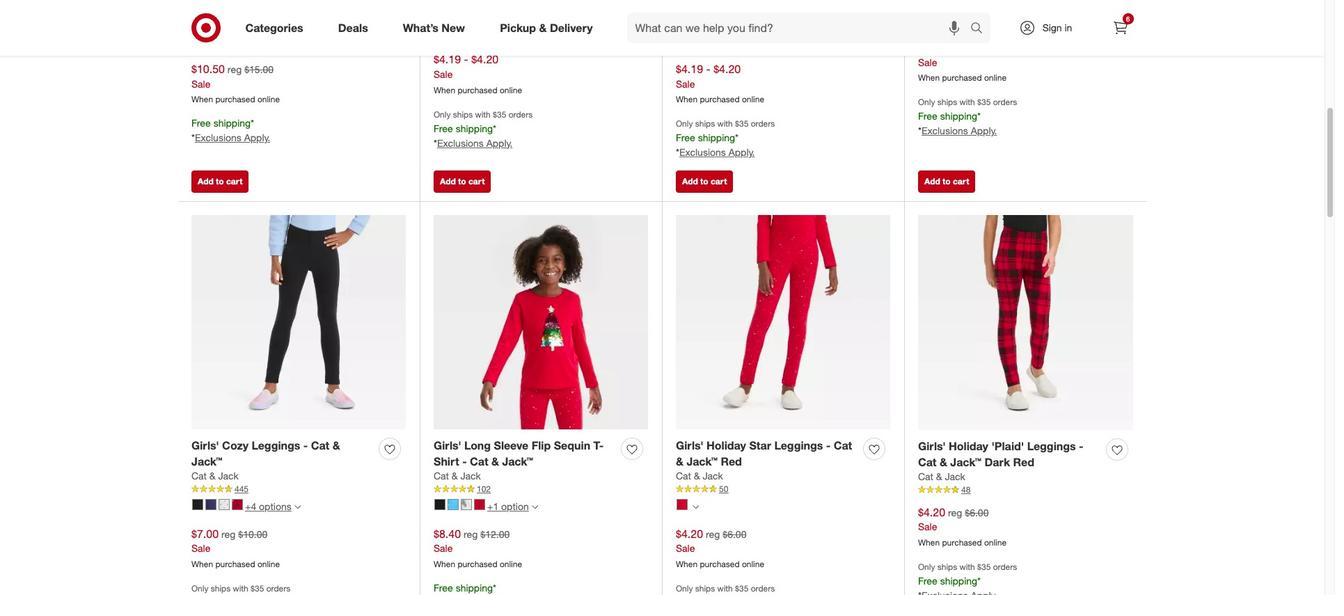 Task type: describe. For each thing, give the bounding box(es) containing it.
black image
[[192, 499, 203, 510]]

jack up the $10.50
[[218, 5, 239, 17]]

cat & jack for cat & jack link above 55
[[918, 6, 965, 18]]

cat & jack for cat & jack link under the shirt
[[434, 470, 481, 482]]

48
[[961, 485, 971, 495]]

only ships with $35 orders free shipping * * exclusions apply. for 55
[[918, 97, 1017, 137]]

+4
[[245, 500, 256, 512]]

4 add from the left
[[925, 176, 940, 186]]

red inside girls' holiday star leggings - cat & jack™ red
[[721, 454, 742, 468]]

reg for girls' cozy leggings - cat & jack™
[[221, 528, 236, 540]]

sale inside $10.50 reg $15.00 sale when purchased online
[[191, 78, 211, 89]]

when for cat & jack link under the shirt
[[434, 559, 455, 570]]

50
[[719, 484, 728, 495]]

jack up 102
[[461, 470, 481, 482]]

- inside girls' cozy leggings - cat & jack™
[[303, 438, 308, 452]]

reg inside $10.50 reg $15.00 sale when purchased online
[[228, 63, 242, 75]]

sign in
[[1043, 22, 1072, 33]]

online for cat & jack link above 50
[[742, 559, 764, 570]]

3 add to cart from the left
[[682, 176, 727, 186]]

reg for girls' holiday 'plaid' leggings - cat & jack™ dark red
[[948, 507, 962, 518]]

$10.50
[[191, 62, 225, 76]]

reg for girls' long sleeve flip sequin t- shirt - cat & jack™
[[464, 528, 478, 540]]

cat & jack for cat & jack link above 50
[[676, 470, 723, 482]]

add to cart button for cat & jack link above the $10.50
[[191, 170, 249, 193]]

102 link
[[434, 483, 648, 496]]

pickup
[[500, 21, 536, 35]]

categories link
[[234, 13, 321, 43]]

purchased inside $10.50 reg $15.00 sale when purchased online
[[215, 94, 255, 105]]

t-
[[594, 438, 604, 452]]

55 link
[[918, 19, 1133, 31]]

- inside girls' holiday star leggings - cat & jack™ red
[[826, 438, 831, 452]]

online for cat & jack link on top of 48
[[984, 538, 1007, 548]]

sign
[[1043, 22, 1062, 33]]

& inside girls' long sleeve flip sequin t- shirt - cat & jack™
[[492, 454, 499, 468]]

+4 options button
[[186, 495, 307, 518]]

0 horizontal spatial free shipping *
[[434, 582, 496, 594]]

1 add to cart from the left
[[198, 176, 243, 186]]

cream image for $7.00
[[219, 499, 230, 510]]

what's new
[[403, 21, 465, 35]]

$10.50 reg $15.00 sale when purchased online
[[191, 62, 280, 105]]

cat inside girls' cozy leggings - cat & jack™
[[311, 438, 329, 452]]

$7.00 for cat & jack link above blue image
[[191, 527, 219, 541]]

star
[[749, 438, 771, 452]]

search
[[964, 22, 997, 36]]

sleeve
[[494, 438, 529, 452]]

when for cat & jack link on top of 48
[[918, 538, 940, 548]]

$8.40
[[434, 527, 461, 541]]

cat inside girls' holiday star leggings - cat & jack™ red
[[834, 438, 852, 452]]

jack up 1867 at the top right of page
[[703, 5, 723, 17]]

2 add to cart button from the left
[[434, 170, 491, 193]]

girls' cozy leggings - cat & jack™
[[191, 438, 340, 468]]

dark
[[985, 455, 1010, 469]]

- inside girls' long sleeve flip sequin t- shirt - cat & jack™
[[462, 454, 467, 468]]

cart for cat & jack link on top of 1867 at the top right of page 'add to cart' button
[[711, 176, 727, 186]]

+1
[[487, 500, 499, 512]]

jack™ inside girls' cozy leggings - cat & jack™
[[191, 454, 223, 468]]

pickup & delivery
[[500, 21, 593, 35]]

bright blue image
[[448, 499, 459, 510]]

$4.20 reg $6.00 sale when purchased online for red
[[676, 527, 764, 570]]

2 add from the left
[[440, 176, 456, 186]]

0 horizontal spatial only ships with $35 orders free shipping * * exclusions apply.
[[434, 109, 533, 149]]

girls' for girls' cozy leggings - cat & jack™
[[191, 438, 219, 452]]

6
[[1126, 15, 1130, 23]]

girls' for girls' long sleeve flip sequin t- shirt - cat & jack™
[[434, 438, 461, 452]]

cat & jack for cat & jack link on top of 1867 at the top right of page
[[676, 5, 723, 17]]

leggings for girls' holiday star leggings - cat & jack™ red
[[775, 438, 823, 452]]

jack up 445
[[218, 470, 239, 482]]

sale inside $8.40 reg $12.00 sale when purchased online
[[434, 543, 453, 555]]

girls' for girls' holiday star leggings - cat & jack™ red
[[676, 438, 704, 452]]

+1 option button
[[428, 495, 544, 518]]

cart for cat & jack link above 55 'add to cart' button
[[953, 176, 969, 186]]

1 horizontal spatial free shipping *
[[918, 575, 981, 587]]

4 add to cart from the left
[[925, 176, 969, 186]]

cat & jack link up blue image
[[191, 470, 239, 483]]

leggings inside girls' cozy leggings - cat & jack™
[[252, 438, 300, 452]]

sequin
[[554, 438, 591, 452]]

cozy
[[222, 438, 249, 452]]

48 link
[[918, 484, 1133, 496]]

cat & jack link up 50
[[676, 470, 723, 483]]

6 link
[[1105, 13, 1136, 43]]

girls' holiday 'plaid' leggings - cat & jack™ dark red link
[[918, 438, 1101, 470]]

when for cat & jack link above 50
[[676, 559, 698, 570]]

cream image for $8.40
[[461, 499, 472, 510]]

1867
[[719, 19, 738, 30]]

102
[[477, 484, 491, 495]]

+4 options
[[245, 500, 292, 512]]

jack™ inside girls' holiday 'plaid' leggings - cat & jack™ dark red
[[951, 455, 982, 469]]

cart for 'add to cart' button for cat & jack link above the $10.50
[[226, 176, 243, 186]]

jack up 50
[[703, 470, 723, 482]]

all colors + 4 more colors image
[[294, 504, 301, 510]]

girls' cozy leggings - cat & jack™ link
[[191, 438, 373, 470]]

deals link
[[326, 13, 386, 43]]

all colors image
[[693, 504, 699, 510]]

blue image
[[205, 499, 217, 510]]

cat & jack for cat & jack link above blue image
[[191, 470, 239, 482]]

when for 55 'link'
[[918, 73, 940, 83]]

3 to from the left
[[700, 176, 708, 186]]

apply. inside the free shipping * * exclusions apply.
[[244, 132, 270, 144]]

when for the 1867 link
[[676, 94, 698, 105]]

cat & jack link down the shirt
[[434, 470, 481, 483]]

cat inside girls' holiday 'plaid' leggings - cat & jack™ dark red
[[918, 455, 937, 469]]

3 add from the left
[[682, 176, 698, 186]]

what's new link
[[391, 13, 483, 43]]

option
[[501, 500, 529, 512]]

all colors + 1 more colors element
[[532, 502, 538, 511]]

girls' holiday star leggings - cat & jack™ red link
[[676, 438, 858, 470]]



Task type: vqa. For each thing, say whether or not it's contained in the screenshot.
-
yes



Task type: locate. For each thing, give the bounding box(es) containing it.
cat & jack link up 55
[[918, 5, 965, 19]]

red image
[[474, 499, 485, 510], [677, 499, 688, 510]]

jack™ down the sleeve
[[502, 454, 533, 468]]

1 horizontal spatial $4.19
[[676, 62, 703, 76]]

girls' long sleeve flip sequin t-shirt - cat & jack™ image
[[434, 215, 648, 430], [434, 215, 648, 430]]

holiday left star
[[707, 438, 746, 452]]

reg right the '$8.40'
[[464, 528, 478, 540]]

2 horizontal spatial only ships with $35 orders free shipping * * exclusions apply.
[[918, 97, 1017, 137]]

0 horizontal spatial $7.00 reg $10.00 sale when purchased online
[[191, 527, 280, 570]]

4 cart from the left
[[953, 176, 969, 186]]

add to cart button for cat & jack link above 55
[[918, 170, 976, 193]]

shirt
[[434, 454, 459, 468]]

girls' holiday 'plaid' leggings - cat & jack™ dark red
[[918, 439, 1084, 469]]

to
[[216, 176, 224, 186], [458, 176, 466, 186], [700, 176, 708, 186], [943, 176, 951, 186]]

$6.00
[[965, 507, 989, 518], [723, 528, 747, 540]]

3 add to cart button from the left
[[676, 170, 733, 193]]

*
[[978, 110, 981, 122], [251, 117, 254, 129], [493, 122, 496, 134], [918, 125, 922, 137], [191, 132, 195, 144], [735, 132, 739, 144], [434, 137, 437, 149], [676, 146, 679, 158], [978, 575, 981, 587], [493, 582, 496, 594]]

$6.00 down 50
[[723, 528, 747, 540]]

jack up 55
[[945, 6, 965, 18]]

1 vertical spatial $6.00
[[723, 528, 747, 540]]

online inside $10.50 reg $15.00 sale when purchased online
[[258, 94, 280, 105]]

black image
[[434, 499, 446, 510]]

sale
[[918, 56, 937, 68], [434, 68, 453, 80], [191, 78, 211, 89], [676, 78, 695, 89], [918, 521, 937, 533], [191, 543, 211, 555], [434, 543, 453, 555], [676, 543, 695, 555]]

cat & jack link
[[191, 5, 239, 18], [676, 5, 723, 18], [918, 5, 965, 19], [191, 470, 239, 483], [434, 470, 481, 483], [676, 470, 723, 483], [918, 470, 965, 484]]

1 horizontal spatial red
[[1013, 455, 1035, 469]]

$4.19
[[434, 52, 461, 66], [676, 62, 703, 76]]

free
[[918, 110, 938, 122], [191, 117, 211, 129], [434, 122, 453, 134], [676, 132, 695, 144], [918, 575, 938, 587], [434, 582, 453, 594]]

cat inside girls' long sleeve flip sequin t- shirt - cat & jack™
[[470, 454, 488, 468]]

1 horizontal spatial $7.00 reg $10.00 sale when purchased online
[[918, 40, 1007, 83]]

0 horizontal spatial red image
[[474, 499, 485, 510]]

holiday for red
[[707, 438, 746, 452]]

$7.00 left search button
[[918, 40, 945, 54]]

$10.00
[[965, 42, 994, 53], [238, 528, 267, 540]]

$6.00 down 48
[[965, 507, 989, 518]]

0 horizontal spatial red
[[721, 454, 742, 468]]

$7.00 for 55 'link'
[[918, 40, 945, 54]]

free inside the free shipping * * exclusions apply.
[[191, 117, 211, 129]]

1 horizontal spatial $4.19 - $4.20 sale when purchased online
[[676, 62, 764, 105]]

cream image inside +4 options dropdown button
[[219, 499, 230, 510]]

leggings inside girls' holiday 'plaid' leggings - cat & jack™ dark red
[[1027, 439, 1076, 453]]

1 vertical spatial $10.00
[[238, 528, 267, 540]]

reg down 48
[[948, 507, 962, 518]]

'plaid'
[[992, 439, 1024, 453]]

online inside $8.40 reg $12.00 sale when purchased online
[[500, 559, 522, 570]]

cream image inside +1 option 'dropdown button'
[[461, 499, 472, 510]]

cat & jack up the $10.50
[[191, 5, 239, 17]]

1 horizontal spatial red image
[[677, 499, 688, 510]]

$10.00 down search
[[965, 42, 994, 53]]

holiday inside girls' holiday star leggings - cat & jack™ red
[[707, 438, 746, 452]]

$7.00
[[918, 40, 945, 54], [191, 527, 219, 541]]

cat & jack down the shirt
[[434, 470, 481, 482]]

all colors + 1 more colors image
[[532, 504, 538, 510]]

cat & jack for cat & jack link on top of 48
[[918, 471, 965, 483]]

holiday for dark
[[949, 439, 989, 453]]

jack™ up all colors element
[[687, 454, 718, 468]]

only ships with $35 orders for girls' holiday star leggings - cat & jack™ red
[[676, 584, 775, 594]]

cat & jack
[[191, 5, 239, 17], [676, 5, 723, 17], [918, 6, 965, 18], [191, 470, 239, 482], [434, 470, 481, 482], [676, 470, 723, 482], [918, 471, 965, 483]]

+1 option
[[487, 500, 529, 512]]

1 vertical spatial $7.00
[[191, 527, 219, 541]]

jack
[[218, 5, 239, 17], [703, 5, 723, 17], [945, 6, 965, 18], [218, 470, 239, 482], [461, 470, 481, 482], [703, 470, 723, 482], [945, 471, 965, 483]]

cream image
[[219, 499, 230, 510], [461, 499, 472, 510]]

$4.19 - $4.20 sale when purchased online for second 'add to cart' button from the left
[[434, 52, 522, 95]]

sign in link
[[1007, 13, 1094, 43]]

$10.00 down +4
[[238, 528, 267, 540]]

leggings right cozy
[[252, 438, 300, 452]]

-
[[464, 52, 468, 66], [706, 62, 711, 76], [303, 438, 308, 452], [826, 438, 831, 452], [1079, 439, 1084, 453], [462, 454, 467, 468]]

reg down 55
[[948, 42, 962, 53]]

online for cat & jack link under the shirt
[[500, 559, 522, 570]]

50 link
[[676, 483, 890, 496]]

1 cart from the left
[[226, 176, 243, 186]]

1 horizontal spatial $6.00
[[965, 507, 989, 518]]

$4.20 reg $6.00 sale when purchased online down 48
[[918, 505, 1007, 548]]

online for cat & jack link above blue image
[[258, 559, 280, 570]]

red image left all colors element
[[677, 499, 688, 510]]

reg down 50
[[706, 528, 720, 540]]

delivery
[[550, 21, 593, 35]]

445 link
[[191, 483, 406, 496]]

2 horizontal spatial leggings
[[1027, 439, 1076, 453]]

1 vertical spatial $7.00 reg $10.00 sale when purchased online
[[191, 527, 280, 570]]

$7.00 reg $10.00 sale when purchased online down 55
[[918, 40, 1007, 83]]

0 vertical spatial $10.00
[[965, 42, 994, 53]]

girls' inside girls' holiday star leggings - cat & jack™ red
[[676, 438, 704, 452]]

only
[[918, 97, 935, 107], [434, 109, 451, 119], [676, 119, 693, 129], [918, 562, 935, 572], [191, 584, 208, 594], [676, 584, 693, 594]]

flip
[[532, 438, 551, 452]]

online
[[984, 73, 1007, 83], [500, 85, 522, 95], [258, 94, 280, 105], [742, 94, 764, 105], [984, 538, 1007, 548], [258, 559, 280, 570], [500, 559, 522, 570], [742, 559, 764, 570]]

& inside girls' cozy leggings - cat & jack™
[[333, 438, 340, 452]]

all colors element
[[693, 502, 699, 511]]

$8.40 reg $12.00 sale when purchased online
[[434, 527, 522, 570]]

cat & jack up 48
[[918, 471, 965, 483]]

$4.19 - $4.20 sale when purchased online down new
[[434, 52, 522, 95]]

orders
[[993, 97, 1017, 107], [509, 109, 533, 119], [751, 119, 775, 129], [993, 562, 1017, 572], [266, 584, 291, 594], [751, 584, 775, 594]]

free shipping *
[[918, 575, 981, 587], [434, 582, 496, 594]]

girls' inside girls' holiday 'plaid' leggings - cat & jack™ dark red
[[918, 439, 946, 453]]

long
[[464, 438, 491, 452]]

2 cart from the left
[[469, 176, 485, 186]]

1 horizontal spatial only ships with $35 orders
[[676, 584, 775, 594]]

$4.20 reg $6.00 sale when purchased online for dark
[[918, 505, 1007, 548]]

& inside girls' holiday 'plaid' leggings - cat & jack™ dark red
[[940, 455, 947, 469]]

4 to from the left
[[943, 176, 951, 186]]

1 horizontal spatial $10.00
[[965, 42, 994, 53]]

reg left $15.00
[[228, 63, 242, 75]]

cat & jack link up the $10.50
[[191, 5, 239, 18]]

cream image right bright blue icon
[[461, 499, 472, 510]]

leggings for girls' holiday 'plaid' leggings - cat & jack™ dark red
[[1027, 439, 1076, 453]]

free shipping * * exclusions apply.
[[191, 117, 270, 144]]

red up 50
[[721, 454, 742, 468]]

girls' cozy leggings - cat & jack™ image
[[191, 215, 406, 430], [191, 215, 406, 430]]

cart
[[226, 176, 243, 186], [469, 176, 485, 186], [711, 176, 727, 186], [953, 176, 969, 186]]

add
[[198, 176, 214, 186], [440, 176, 456, 186], [682, 176, 698, 186], [925, 176, 940, 186]]

jack™ inside girls' long sleeve flip sequin t- shirt - cat & jack™
[[502, 454, 533, 468]]

what's
[[403, 21, 439, 35]]

exclusions inside the free shipping * * exclusions apply.
[[195, 132, 241, 144]]

1 horizontal spatial $7.00
[[918, 40, 945, 54]]

categories
[[245, 21, 303, 35]]

cat & jack up 55
[[918, 6, 965, 18]]

in
[[1065, 22, 1072, 33]]

0 vertical spatial $7.00
[[918, 40, 945, 54]]

reg down the 'dark red' icon
[[221, 528, 236, 540]]

online for 55 'link'
[[984, 73, 1007, 83]]

$4.19 - $4.20 sale when purchased online for cat & jack link on top of 1867 at the top right of page 'add to cart' button
[[676, 62, 764, 105]]

$12.00
[[481, 528, 510, 540]]

1 horizontal spatial only ships with $35 orders free shipping * * exclusions apply.
[[676, 119, 775, 158]]

0 horizontal spatial cream image
[[219, 499, 230, 510]]

$6.00 for dark
[[965, 507, 989, 518]]

445
[[235, 484, 249, 495]]

cat & jack up 50
[[676, 470, 723, 482]]

1 horizontal spatial $4.20 reg $6.00 sale when purchased online
[[918, 505, 1007, 548]]

What can we help you find? suggestions appear below search field
[[627, 13, 974, 43]]

girls' holiday star leggings - cat & jack™ red image
[[676, 215, 890, 430], [676, 215, 890, 430]]

shipping inside the free shipping * * exclusions apply.
[[213, 117, 251, 129]]

1 to from the left
[[216, 176, 224, 186]]

2 add to cart from the left
[[440, 176, 485, 186]]

when inside $8.40 reg $12.00 sale when purchased online
[[434, 559, 455, 570]]

shipping
[[940, 110, 978, 122], [213, 117, 251, 129], [456, 122, 493, 134], [698, 132, 735, 144], [940, 575, 978, 587], [456, 582, 493, 594]]

cat & jack link up 1867 at the top right of page
[[676, 5, 723, 18]]

cart for second 'add to cart' button from the left
[[469, 176, 485, 186]]

holiday up dark
[[949, 439, 989, 453]]

apply.
[[971, 125, 997, 137], [244, 132, 270, 144], [486, 137, 513, 149], [729, 146, 755, 158]]

cat & jack link up 48
[[918, 470, 965, 484]]

4 add to cart button from the left
[[918, 170, 976, 193]]

jack™ inside girls' holiday star leggings - cat & jack™ red
[[687, 454, 718, 468]]

0 horizontal spatial $7.00
[[191, 527, 219, 541]]

$4.19 - $4.20 sale when purchased online
[[434, 52, 522, 95], [676, 62, 764, 105]]

dark red image
[[232, 499, 243, 510]]

2 horizontal spatial only ships with $35 orders
[[918, 562, 1017, 572]]

cat & jack up 1867 at the top right of page
[[676, 5, 723, 17]]

0 horizontal spatial holiday
[[707, 438, 746, 452]]

reg
[[948, 42, 962, 53], [228, 63, 242, 75], [948, 507, 962, 518], [221, 528, 236, 540], [464, 528, 478, 540], [706, 528, 720, 540]]

exclusions
[[922, 125, 968, 137], [195, 132, 241, 144], [437, 137, 484, 149], [679, 146, 726, 158]]

1867 link
[[676, 18, 890, 31]]

purchased
[[942, 73, 982, 83], [458, 85, 497, 95], [215, 94, 255, 105], [700, 94, 740, 105], [942, 538, 982, 548], [215, 559, 255, 570], [458, 559, 497, 570], [700, 559, 740, 570]]

girls' holiday 'plaid' leggings - cat & jack™ dark red image
[[918, 215, 1133, 430], [918, 215, 1133, 430]]

leggings right the 'plaid'
[[1027, 439, 1076, 453]]

2 cream image from the left
[[461, 499, 472, 510]]

red inside girls' holiday 'plaid' leggings - cat & jack™ dark red
[[1013, 455, 1035, 469]]

$7.00 down blue image
[[191, 527, 219, 541]]

red image left '+1'
[[474, 499, 485, 510]]

add to cart
[[198, 176, 243, 186], [440, 176, 485, 186], [682, 176, 727, 186], [925, 176, 969, 186]]

online for the 1867 link
[[742, 94, 764, 105]]

$7.00 reg $10.00 sale when purchased online
[[918, 40, 1007, 83], [191, 527, 280, 570]]

0 horizontal spatial $4.20 reg $6.00 sale when purchased online
[[676, 527, 764, 570]]

cat & jack up blue image
[[191, 470, 239, 482]]

ships
[[938, 97, 957, 107], [453, 109, 473, 119], [695, 119, 715, 129], [938, 562, 957, 572], [211, 584, 231, 594], [695, 584, 715, 594]]

girls' holiday star leggings - cat & jack™ red
[[676, 438, 852, 468]]

all colors + 4 more colors element
[[294, 502, 301, 511]]

new
[[442, 21, 465, 35]]

girls' for girls' holiday 'plaid' leggings - cat & jack™ dark red
[[918, 439, 946, 453]]

1 horizontal spatial holiday
[[949, 439, 989, 453]]

0 vertical spatial $6.00
[[965, 507, 989, 518]]

jack™ up 48
[[951, 455, 982, 469]]

when inside $10.50 reg $15.00 sale when purchased online
[[191, 94, 213, 105]]

$4.20 reg $6.00 sale when purchased online
[[918, 505, 1007, 548], [676, 527, 764, 570]]

$6.00 for red
[[723, 528, 747, 540]]

girls' inside girls' long sleeve flip sequin t- shirt - cat & jack™
[[434, 438, 461, 452]]

1 add from the left
[[198, 176, 214, 186]]

options
[[259, 500, 292, 512]]

0 horizontal spatial only ships with $35 orders
[[191, 584, 291, 594]]

1 add to cart button from the left
[[191, 170, 249, 193]]

1 horizontal spatial cream image
[[461, 499, 472, 510]]

holiday inside girls' holiday 'plaid' leggings - cat & jack™ dark red
[[949, 439, 989, 453]]

only ships with $35 orders for girls' holiday 'plaid' leggings - cat & jack™ dark red
[[918, 562, 1017, 572]]

0 horizontal spatial $4.19 - $4.20 sale when purchased online
[[434, 52, 522, 95]]

girls' long sleeve flip sequin t- shirt - cat & jack™ link
[[434, 438, 615, 470]]

cream image right blue image
[[219, 499, 230, 510]]

cat
[[191, 5, 207, 17], [676, 5, 691, 17], [918, 6, 934, 18], [311, 438, 329, 452], [834, 438, 852, 452], [470, 454, 488, 468], [918, 455, 937, 469], [191, 470, 207, 482], [434, 470, 449, 482], [676, 470, 691, 482], [918, 471, 934, 483]]

0 horizontal spatial $10.00
[[238, 528, 267, 540]]

0 horizontal spatial $4.19
[[434, 52, 461, 66]]

reg inside $8.40 reg $12.00 sale when purchased online
[[464, 528, 478, 540]]

1 cream image from the left
[[219, 499, 230, 510]]

1 red image from the left
[[474, 499, 485, 510]]

$35
[[978, 97, 991, 107], [493, 109, 506, 119], [735, 119, 749, 129], [978, 562, 991, 572], [251, 584, 264, 594], [735, 584, 749, 594]]

only ships with $35 orders
[[918, 562, 1017, 572], [191, 584, 291, 594], [676, 584, 775, 594]]

when
[[918, 73, 940, 83], [434, 85, 455, 95], [191, 94, 213, 105], [676, 94, 698, 105], [918, 538, 940, 548], [191, 559, 213, 570], [434, 559, 455, 570], [676, 559, 698, 570]]

girls' inside girls' cozy leggings - cat & jack™
[[191, 438, 219, 452]]

red down the 'plaid'
[[1013, 455, 1035, 469]]

girls' long sleeve flip sequin t- shirt - cat & jack™
[[434, 438, 604, 468]]

0 horizontal spatial $6.00
[[723, 528, 747, 540]]

when for cat & jack link above blue image
[[191, 559, 213, 570]]

search button
[[964, 13, 997, 46]]

leggings inside girls' holiday star leggings - cat & jack™ red
[[775, 438, 823, 452]]

$4.20 reg $6.00 sale when purchased online down all colors image
[[676, 527, 764, 570]]

$4.20
[[471, 52, 499, 66], [714, 62, 741, 76], [918, 505, 945, 519], [676, 527, 703, 541]]

leggings right star
[[775, 438, 823, 452]]

only ships with $35 orders for girls' cozy leggings - cat & jack™
[[191, 584, 291, 594]]

pickup & delivery link
[[488, 13, 610, 43]]

0 horizontal spatial leggings
[[252, 438, 300, 452]]

1 horizontal spatial leggings
[[775, 438, 823, 452]]

3 cart from the left
[[711, 176, 727, 186]]

jack™ down cozy
[[191, 454, 223, 468]]

2 to from the left
[[458, 176, 466, 186]]

$4.19 - $4.20 sale when purchased online down 1867 at the top right of page
[[676, 62, 764, 105]]

55
[[961, 20, 971, 30]]

exclusions apply. button
[[922, 124, 997, 138], [195, 131, 270, 145], [437, 136, 513, 150], [679, 146, 755, 160]]

& inside girls' holiday star leggings - cat & jack™ red
[[676, 454, 684, 468]]

purchased inside $8.40 reg $12.00 sale when purchased online
[[458, 559, 497, 570]]

add to cart button
[[191, 170, 249, 193], [434, 170, 491, 193], [676, 170, 733, 193], [918, 170, 976, 193]]

jack up 48
[[945, 471, 965, 483]]

deals
[[338, 21, 368, 35]]

with
[[960, 97, 975, 107], [475, 109, 491, 119], [717, 119, 733, 129], [960, 562, 975, 572], [233, 584, 248, 594], [717, 584, 733, 594]]

only ships with $35 orders free shipping * * exclusions apply.
[[918, 97, 1017, 137], [434, 109, 533, 149], [676, 119, 775, 158]]

only ships with $35 orders free shipping * * exclusions apply. for 1867
[[676, 119, 775, 158]]

$15.00
[[244, 63, 274, 75]]

0 vertical spatial $7.00 reg $10.00 sale when purchased online
[[918, 40, 1007, 83]]

$7.00 reg $10.00 sale when purchased online down +4 options dropdown button at the left
[[191, 527, 280, 570]]

holiday
[[707, 438, 746, 452], [949, 439, 989, 453]]

red
[[721, 454, 742, 468], [1013, 455, 1035, 469]]

cat & jack for cat & jack link above the $10.50
[[191, 5, 239, 17]]

2 red image from the left
[[677, 499, 688, 510]]

- inside girls' holiday 'plaid' leggings - cat & jack™ dark red
[[1079, 439, 1084, 453]]

reg for girls' holiday star leggings - cat & jack™ red
[[706, 528, 720, 540]]

add to cart button for cat & jack link on top of 1867 at the top right of page
[[676, 170, 733, 193]]

leggings
[[252, 438, 300, 452], [775, 438, 823, 452], [1027, 439, 1076, 453]]



